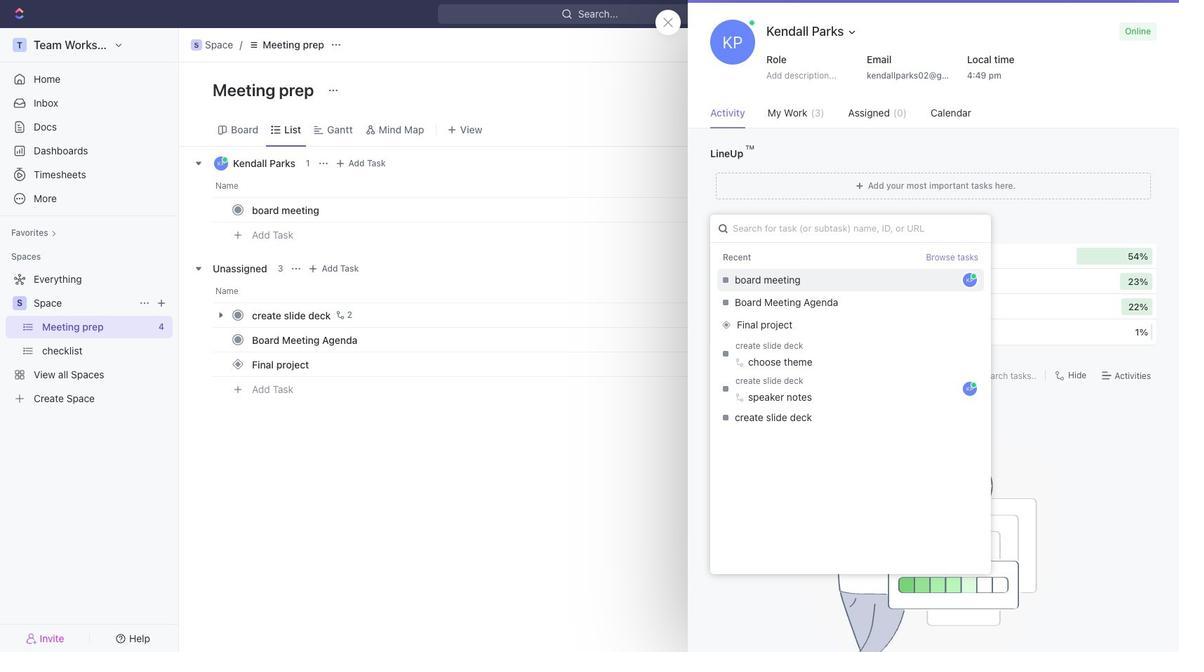 Task type: vqa. For each thing, say whether or not it's contained in the screenshot.
seventh cell from the top
no



Task type: locate. For each thing, give the bounding box(es) containing it.
0 horizontal spatial space, , element
[[13, 296, 27, 310]]

0 vertical spatial space, , element
[[191, 39, 202, 51]]

space, , element
[[191, 39, 202, 51], [13, 296, 27, 310]]

1 vertical spatial space, , element
[[13, 296, 27, 310]]

1 horizontal spatial space, , element
[[191, 39, 202, 51]]

Search for task (or subtask) name, ID, or URL text field
[[711, 215, 992, 242]]



Task type: describe. For each thing, give the bounding box(es) containing it.
Search tasks.. text field
[[981, 365, 1040, 386]]

space, , element inside sidebar navigation
[[13, 296, 27, 310]]

sidebar navigation
[[0, 28, 179, 652]]

invite user image
[[26, 632, 37, 645]]



